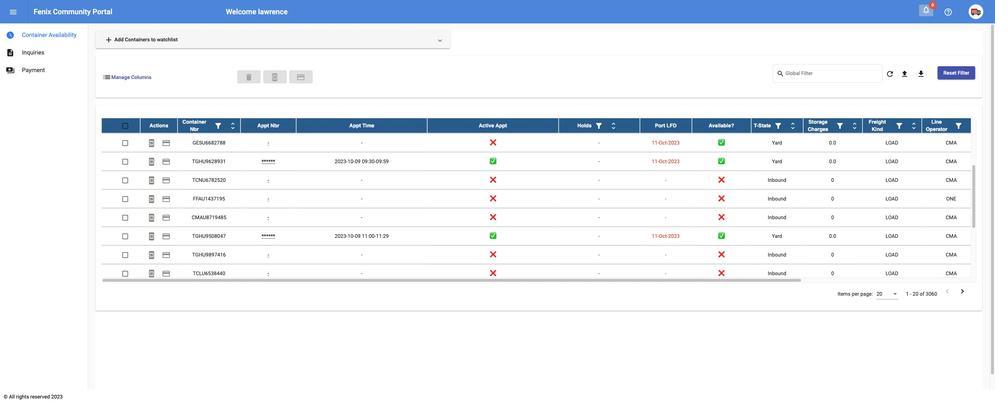 Task type: vqa. For each thing, say whether or not it's contained in the screenshot.


Task type: describe. For each thing, give the bounding box(es) containing it.
2 filter_alt from the left
[[595, 122, 603, 130]]

****** link for cmau4222000
[[262, 121, 275, 127]]

inbound for tghu9897416
[[768, 252, 786, 258]]

menu button
[[6, 4, 21, 19]]

cma for tghu9508047
[[946, 233, 957, 239]]

cmau4222000
[[192, 121, 226, 127]]

payment button for tclu6538440
[[159, 266, 174, 281]]

freight kind
[[869, 119, 886, 132]]

refresh
[[886, 70, 895, 78]]

book_online for cmau8719485
[[147, 214, 156, 222]]

11:00-
[[362, 233, 376, 239]]

2023-10-09 09:30-09:59
[[335, 159, 389, 164]]

filter_alt for line operator
[[954, 122, 963, 130]]

book_online button for gesu6682788
[[144, 136, 159, 150]]

2023- for 2023-10-09 09:30-09:59
[[335, 159, 348, 164]]

welcome lawrence
[[226, 7, 288, 16]]

port lfd
[[655, 123, 677, 129]]

tghu9508047
[[192, 233, 226, 239]]

inbound for ffau1437195
[[768, 196, 786, 202]]

no color image inside refresh button
[[886, 70, 895, 78]]

load for cmau8719485
[[886, 215, 899, 220]]

time
[[362, 123, 374, 129]]

no color image containing description
[[6, 48, 15, 57]]

container for nbr
[[182, 119, 206, 125]]

10- for 11:00-
[[348, 233, 355, 239]]

cmau8719485
[[192, 215, 226, 220]]

fenix
[[34, 7, 51, 16]]

0.0 for 09:59
[[829, 159, 836, 164]]

filter_alt button for storage charges
[[833, 118, 847, 133]]

no color image inside file_upload "button"
[[900, 70, 909, 78]]

no color image containing list
[[103, 73, 111, 82]]

3 row from the top
[[101, 134, 981, 152]]

load for gesu6682788
[[886, 140, 899, 146]]

file_download button
[[914, 66, 929, 81]]

watch_later
[[6, 31, 15, 40]]

community
[[53, 7, 91, 16]]

no color image inside file_download button
[[917, 70, 926, 78]]

payment for cmau8719485
[[162, 214, 171, 222]]

payment button for tghu9628931
[[159, 154, 174, 169]]

10:00-
[[362, 121, 376, 127]]

09 for 10:00-
[[355, 121, 361, 127]]

active appt column header
[[427, 118, 559, 133]]

0 for cmau8719485
[[831, 215, 834, 220]]

3 column header from the left
[[751, 118, 803, 133]]

appt for appt nbr
[[257, 123, 269, 129]]

portal
[[93, 7, 112, 16]]

state
[[759, 123, 771, 129]]

unfold_more for storage charges
[[850, 122, 859, 130]]

navigate_next
[[958, 287, 967, 296]]

operator
[[926, 126, 948, 132]]

10:29
[[376, 121, 389, 127]]

notifications_none button
[[919, 4, 934, 16]]

items
[[838, 291, 851, 297]]

11:29
[[376, 233, 389, 239]]

11- for 11:29
[[652, 233, 659, 239]]

11- for 10:29
[[652, 121, 659, 127]]

- link for tcnu6782520
[[268, 177, 269, 183]]

0 for tghu9897416
[[831, 252, 834, 258]]

welcome
[[226, 7, 256, 16]]

watchlist
[[157, 37, 178, 42]]

book_online for tcnu6782520
[[147, 176, 156, 185]]

10- for 09:30-
[[348, 159, 355, 164]]

reserved
[[30, 394, 50, 400]]

0 for ffau1437195
[[831, 196, 834, 202]]

rights
[[16, 394, 29, 400]]

4 row from the top
[[101, 152, 981, 171]]

book_online button for tghu9508047
[[144, 229, 159, 244]]

load for tghu9508047
[[886, 233, 899, 239]]

yard for 09:59
[[772, 159, 782, 164]]

oct- for 09:59
[[659, 159, 668, 164]]

yard for 11:29
[[772, 233, 782, 239]]

navigate_next button
[[956, 287, 969, 297]]

active
[[479, 123, 494, 129]]

unfold_more button for t-state
[[786, 118, 800, 133]]

help_outline button
[[941, 4, 956, 19]]

actions column header
[[140, 118, 178, 133]]

list manage columns
[[103, 73, 152, 82]]

1 - 20 of 3060
[[906, 291, 937, 297]]

****** link for tghu9628931
[[262, 159, 275, 164]]

1 row from the top
[[101, 115, 981, 134]]

refresh button
[[883, 66, 897, 81]]

active appt
[[479, 123, 507, 129]]

unfold_more for t-state
[[789, 122, 797, 130]]

tghu9897416
[[192, 252, 226, 258]]

unfold_more button for container nbr
[[226, 118, 240, 133]]

line operator
[[926, 119, 948, 132]]

oct- for 10:29
[[659, 121, 668, 127]]

actions
[[150, 123, 168, 129]]

no color image inside menu button
[[9, 8, 18, 17]]

filter_alt for freight kind
[[895, 122, 904, 130]]

2023 for 09:59
[[668, 159, 680, 164]]

3 filter_alt from the left
[[774, 122, 783, 130]]

8 row from the top
[[101, 227, 981, 246]]

appt nbr
[[257, 123, 279, 129]]

no color image inside navigate_next button
[[958, 287, 967, 296]]

2 20 from the left
[[913, 291, 919, 297]]

payment for cmau4222000
[[162, 120, 171, 129]]

description
[[6, 48, 15, 57]]

ffau1437195
[[193, 196, 225, 202]]

reset
[[944, 70, 957, 76]]

****** for cmau4222000
[[262, 121, 275, 127]]

cma for tghu9897416
[[946, 252, 957, 258]]

all
[[9, 394, 15, 400]]

container nbr
[[182, 119, 206, 132]]

t-
[[754, 123, 759, 129]]

2023-10-09 10:00-10:29
[[335, 121, 389, 127]]

search
[[777, 70, 784, 77]]

file_upload button
[[897, 66, 912, 81]]

filter
[[958, 70, 970, 76]]

reset filter button
[[938, 66, 975, 79]]

4 column header from the left
[[803, 118, 863, 133]]

11- for 09:59
[[652, 159, 659, 164]]

port lfd column header
[[640, 118, 692, 133]]

****** for tghu9508047
[[262, 233, 275, 239]]

book_online button for tghu9628931
[[144, 154, 159, 169]]

containers
[[125, 37, 150, 42]]

unfold_more for freight kind
[[910, 122, 919, 130]]

port
[[655, 123, 665, 129]]

line
[[932, 119, 942, 125]]

delete
[[245, 73, 253, 82]]

book_online button for cmau4222000
[[144, 117, 159, 131]]

unfold_more button for line operator
[[966, 118, 981, 133]]

add
[[114, 37, 124, 42]]

2 oct- from the top
[[659, 140, 668, 146]]

to
[[151, 37, 156, 42]]

cma for tcnu6782520
[[946, 177, 957, 183]]

7 row from the top
[[101, 208, 981, 227]]

inquiries
[[22, 49, 44, 56]]

payment button for ffau1437195
[[159, 192, 174, 206]]

page:
[[861, 291, 873, 297]]

1
[[906, 291, 909, 297]]

nbr for appt nbr
[[271, 123, 279, 129]]

book_online button for ffau1437195
[[144, 192, 159, 206]]

filter_alt for storage charges
[[836, 122, 845, 130]]

menu
[[9, 8, 18, 17]]

cma for gesu6682788
[[946, 140, 957, 146]]

payment
[[22, 67, 45, 74]]

appt time
[[349, 123, 374, 129]]

- link for ffau1437195
[[268, 196, 269, 202]]

tcnu6782520
[[192, 177, 226, 183]]

2023- for 2023-10-09 10:00-10:29
[[335, 121, 348, 127]]

lawrence
[[258, 7, 288, 16]]

of
[[920, 291, 925, 297]]

no color image containing add
[[104, 36, 113, 44]]

add add containers to watchlist
[[104, 36, 178, 44]]

unfold_more button for holds
[[606, 118, 621, 133]]

book_online for tghu9897416
[[147, 251, 156, 260]]

5 row from the top
[[101, 171, 981, 190]]

appt time column header
[[296, 118, 427, 133]]

fenix community portal
[[34, 7, 112, 16]]

0 for tcnu6782520
[[831, 177, 834, 183]]

holds filter_alt
[[577, 122, 603, 130]]

book_online button for tclu6538440
[[144, 266, 159, 281]]



Task type: locate. For each thing, give the bounding box(es) containing it.
no color image containing help_outline
[[944, 8, 953, 17]]

0 horizontal spatial 20
[[877, 291, 883, 297]]

1 filter_alt from the left
[[214, 122, 223, 130]]

container up gesu6682788
[[182, 119, 206, 125]]

navigate_before button
[[941, 287, 954, 297]]

payment button for tghu9508047
[[159, 229, 174, 244]]

-
[[599, 121, 600, 127], [268, 140, 269, 146], [361, 140, 363, 146], [599, 140, 600, 146], [599, 159, 600, 164], [268, 177, 269, 183], [361, 177, 363, 183], [599, 177, 600, 183], [665, 177, 667, 183], [268, 196, 269, 202], [361, 196, 363, 202], [599, 196, 600, 202], [665, 196, 667, 202], [268, 215, 269, 220], [361, 215, 363, 220], [599, 215, 600, 220], [665, 215, 667, 220], [599, 233, 600, 239], [268, 252, 269, 258], [361, 252, 363, 258], [599, 252, 600, 258], [665, 252, 667, 258], [268, 271, 269, 276], [361, 271, 363, 276], [599, 271, 600, 276], [665, 271, 667, 276], [910, 291, 912, 297]]

payment button for gesu6682788
[[159, 136, 174, 150]]

2 0 from the top
[[831, 196, 834, 202]]

no color image containing search
[[777, 69, 786, 78]]

container
[[22, 31, 47, 38], [182, 119, 206, 125]]

4 unfold_more from the left
[[850, 122, 859, 130]]

2 2023- from the top
[[335, 159, 348, 164]]

delete button
[[237, 70, 261, 83]]

no color image containing menu
[[9, 8, 18, 17]]

book_online for cmau4222000
[[147, 120, 156, 129]]

0 vertical spatial 10-
[[348, 121, 355, 127]]

filter_alt right holds
[[595, 122, 603, 130]]

4 cma from the top
[[946, 177, 957, 183]]

9 load from the top
[[886, 271, 899, 276]]

inbound
[[768, 177, 786, 183], [768, 196, 786, 202], [768, 215, 786, 220], [768, 252, 786, 258], [768, 271, 786, 276]]

1 horizontal spatial 20
[[913, 291, 919, 297]]

no color image containing navigate_next
[[958, 287, 967, 296]]

4 inbound from the top
[[768, 252, 786, 258]]

4 unfold_more button from the left
[[847, 118, 862, 133]]

****** for tghu9628931
[[262, 159, 275, 164]]

2 horizontal spatial appt
[[496, 123, 507, 129]]

4 11- from the top
[[652, 233, 659, 239]]

09 left the 11:00-
[[355, 233, 361, 239]]

4 filter_alt from the left
[[836, 122, 845, 130]]

2023- left 09:30- on the left top of page
[[335, 159, 348, 164]]

4 11-oct-2023 from the top
[[652, 233, 680, 239]]

book_online button for tghu9897416
[[144, 248, 159, 262]]

unfold_more button for storage charges
[[847, 118, 862, 133]]

1 vertical spatial 09
[[355, 159, 361, 164]]

filter_alt
[[214, 122, 223, 130], [595, 122, 603, 130], [774, 122, 783, 130], [836, 122, 845, 130], [895, 122, 904, 130], [954, 122, 963, 130]]

payment button for cmau4222000
[[159, 117, 174, 131]]

6 filter_alt from the left
[[954, 122, 963, 130]]

3 ****** link from the top
[[262, 233, 275, 239]]

filter_alt button
[[211, 118, 226, 133], [592, 118, 606, 133], [771, 118, 786, 133], [833, 118, 847, 133], [892, 118, 907, 133], [951, 118, 966, 133]]

navigation containing watch_later
[[0, 23, 88, 79]]

columns
[[131, 74, 152, 80]]

filter_alt up gesu6682788
[[214, 122, 223, 130]]

1 filter_alt button from the left
[[211, 118, 226, 133]]

no color image
[[944, 8, 953, 17], [6, 31, 15, 40], [777, 69, 786, 78], [917, 70, 926, 78], [103, 73, 111, 82], [271, 73, 279, 82], [297, 73, 305, 82], [147, 120, 156, 129], [228, 122, 237, 130], [609, 122, 618, 130], [774, 122, 783, 130], [789, 122, 797, 130], [895, 122, 904, 130], [969, 122, 978, 130], [147, 139, 156, 148], [147, 176, 156, 185], [162, 176, 171, 185], [162, 195, 171, 204], [147, 214, 156, 222], [162, 214, 171, 222], [147, 232, 156, 241], [162, 251, 171, 260], [147, 270, 156, 278]]

filter_alt right line operator
[[954, 122, 963, 130]]

unfold_more button for freight kind
[[907, 118, 921, 133]]

9 row from the top
[[101, 246, 981, 264]]

3 unfold_more from the left
[[789, 122, 797, 130]]

10-
[[348, 121, 355, 127], [348, 159, 355, 164], [348, 233, 355, 239]]

2 vertical spatial ******
[[262, 233, 275, 239]]

filter_alt right "freight kind"
[[895, 122, 904, 130]]

1 load from the top
[[886, 121, 899, 127]]

payment
[[297, 73, 305, 82], [162, 120, 171, 129], [162, 139, 171, 148], [162, 158, 171, 166], [162, 176, 171, 185], [162, 195, 171, 204], [162, 214, 171, 222], [162, 232, 171, 241], [162, 251, 171, 260], [162, 270, 171, 278]]

4 yard from the top
[[772, 233, 782, 239]]

7 load from the top
[[886, 233, 899, 239]]

09 for 09:30-
[[355, 159, 361, 164]]

1 20 from the left
[[877, 291, 883, 297]]

list
[[103, 73, 111, 82]]

4 0.0 from the top
[[829, 233, 836, 239]]

- link for cmau8719485
[[268, 215, 269, 220]]

freight
[[869, 119, 886, 125]]

0 for tclu6538440
[[831, 271, 834, 276]]

cma for tghu9628931
[[946, 159, 957, 164]]

5 load from the top
[[886, 196, 899, 202]]

load for cmau4222000
[[886, 121, 899, 127]]

2023- for 2023-10-09 11:00-11:29
[[335, 233, 348, 239]]

6 cma from the top
[[946, 233, 957, 239]]

payment for tghu9628931
[[162, 158, 171, 166]]

3 load from the top
[[886, 159, 899, 164]]

load for tghu9897416
[[886, 252, 899, 258]]

book_online for tghu9628931
[[147, 158, 156, 166]]

no color image inside navigate_before button
[[943, 287, 952, 296]]

0 vertical spatial container
[[22, 31, 47, 38]]

unfold_more button
[[226, 118, 240, 133], [606, 118, 621, 133], [786, 118, 800, 133], [847, 118, 862, 133], [907, 118, 921, 133], [966, 118, 981, 133]]

1 horizontal spatial appt
[[349, 123, 361, 129]]

load for tghu9628931
[[886, 159, 899, 164]]

09:59
[[376, 159, 389, 164]]

payment button for tcnu6782520
[[159, 173, 174, 188]]

tghu9628931
[[192, 159, 226, 164]]

per
[[852, 291, 859, 297]]

2 ****** link from the top
[[262, 159, 275, 164]]

5 filter_alt from the left
[[895, 122, 904, 130]]

- link
[[268, 140, 269, 146], [268, 177, 269, 183], [268, 196, 269, 202], [268, 215, 269, 220], [268, 252, 269, 258], [268, 271, 269, 276]]

charges
[[808, 126, 828, 132]]

book_online
[[271, 73, 279, 82], [147, 120, 156, 129], [147, 139, 156, 148], [147, 158, 156, 166], [147, 176, 156, 185], [147, 195, 156, 204], [147, 214, 156, 222], [147, 232, 156, 241], [147, 251, 156, 260], [147, 270, 156, 278]]

unfold_more for line operator
[[969, 122, 978, 130]]

11-oct-2023 for 09:59
[[652, 159, 680, 164]]

3 ****** from the top
[[262, 233, 275, 239]]

nbr for container nbr
[[190, 126, 199, 132]]

storage
[[809, 119, 828, 125]]

2 inbound from the top
[[768, 196, 786, 202]]

available?
[[709, 123, 734, 129]]

load for tclu6538440
[[886, 271, 899, 276]]

filter_alt button for container nbr
[[211, 118, 226, 133]]

5 inbound from the top
[[768, 271, 786, 276]]

09 left 09:30- on the left top of page
[[355, 159, 361, 164]]

1 ****** link from the top
[[262, 121, 275, 127]]

6 unfold_more from the left
[[969, 122, 978, 130]]

container up inquiries at the top left
[[22, 31, 47, 38]]

10- left time on the top of the page
[[348, 121, 355, 127]]

book_online button for tcnu6782520
[[144, 173, 159, 188]]

1 09 from the top
[[355, 121, 361, 127]]

2 unfold_more from the left
[[609, 122, 618, 130]]

payment for tclu6538440
[[162, 270, 171, 278]]

no color image containing watch_later
[[6, 31, 15, 40]]

09
[[355, 121, 361, 127], [355, 159, 361, 164], [355, 233, 361, 239]]

11-
[[652, 121, 659, 127], [652, 140, 659, 146], [652, 159, 659, 164], [652, 233, 659, 239]]

6 filter_alt button from the left
[[951, 118, 966, 133]]

navigate_before
[[943, 287, 952, 296]]

10- left the 11:00-
[[348, 233, 355, 239]]

20 right page:
[[877, 291, 883, 297]]

2023 for 10:29
[[668, 121, 680, 127]]

****** link for tghu9508047
[[262, 233, 275, 239]]

manage
[[111, 74, 130, 80]]

2 ****** from the top
[[262, 159, 275, 164]]

3 filter_alt button from the left
[[771, 118, 786, 133]]

unfold_more for container nbr
[[228, 122, 237, 130]]

0 horizontal spatial appt
[[257, 123, 269, 129]]

payment for tcnu6782520
[[162, 176, 171, 185]]

no color image inside help_outline popup button
[[944, 8, 953, 17]]

no color image containing notifications_none
[[922, 5, 931, 14]]

grid containing book_online
[[101, 115, 981, 283]]

payments
[[6, 66, 15, 75]]

8 load from the top
[[886, 252, 899, 258]]

- link for tclu6538440
[[268, 271, 269, 276]]

3 2023- from the top
[[335, 233, 348, 239]]

3 inbound from the top
[[768, 215, 786, 220]]

no color image inside notifications_none 'popup button'
[[922, 5, 931, 14]]

kind
[[872, 126, 883, 132]]

payment for ffau1437195
[[162, 195, 171, 204]]

3 11- from the top
[[652, 159, 659, 164]]

3 cma from the top
[[946, 159, 957, 164]]

******
[[262, 121, 275, 127], [262, 159, 275, 164], [262, 233, 275, 239]]

0 vertical spatial ****** link
[[262, 121, 275, 127]]

payment button for cmau8719485
[[159, 210, 174, 225]]

appt
[[257, 123, 269, 129], [349, 123, 361, 129], [496, 123, 507, 129]]

unfold_more for holds
[[609, 122, 618, 130]]

nbr inside container nbr
[[190, 126, 199, 132]]

5 filter_alt button from the left
[[892, 118, 907, 133]]

11-oct-2023 for 10:29
[[652, 121, 680, 127]]

payment button for tghu9897416
[[159, 248, 174, 262]]

no color image containing payments
[[6, 66, 15, 75]]

****** link
[[262, 121, 275, 127], [262, 159, 275, 164], [262, 233, 275, 239]]

1 vertical spatial 2023-
[[335, 159, 348, 164]]

tclu6538440
[[193, 271, 225, 276]]

2 - link from the top
[[268, 177, 269, 183]]

payment for tghu9508047
[[162, 232, 171, 241]]

1 horizontal spatial nbr
[[271, 123, 279, 129]]

1 vertical spatial container
[[182, 119, 206, 125]]

2 11-oct-2023 from the top
[[652, 140, 680, 146]]

10- left 09:30- on the left top of page
[[348, 159, 355, 164]]

t-state filter_alt
[[754, 122, 783, 130]]

2 vertical spatial ****** link
[[262, 233, 275, 239]]

4 oct- from the top
[[659, 233, 668, 239]]

1 ****** from the top
[[262, 121, 275, 127]]

2 vertical spatial 10-
[[348, 233, 355, 239]]

2 09 from the top
[[355, 159, 361, 164]]

7 cma from the top
[[946, 252, 957, 258]]

file_download
[[917, 70, 926, 78]]

add
[[104, 36, 113, 44]]

filter_alt button for freight kind
[[892, 118, 907, 133]]

no color image containing navigate_before
[[943, 287, 952, 296]]

1 oct- from the top
[[659, 121, 668, 127]]

1 yard from the top
[[772, 121, 782, 127]]

5 unfold_more from the left
[[910, 122, 919, 130]]

3 - link from the top
[[268, 196, 269, 202]]

filter_alt button for t-state
[[771, 118, 786, 133]]

2 column header from the left
[[559, 118, 640, 133]]

0 vertical spatial 09
[[355, 121, 361, 127]]

5 cma from the top
[[946, 215, 957, 220]]

1 horizontal spatial container
[[182, 119, 206, 125]]

column header
[[178, 118, 241, 133], [559, 118, 640, 133], [751, 118, 803, 133], [803, 118, 863, 133], [863, 118, 922, 133], [922, 118, 981, 133]]

2 10- from the top
[[348, 159, 355, 164]]

no color image containing refresh
[[886, 70, 895, 78]]

navigation
[[0, 23, 88, 79]]

0 vertical spatial ******
[[262, 121, 275, 127]]

- link for tghu9897416
[[268, 252, 269, 258]]

inbound for tclu6538440
[[768, 271, 786, 276]]

2 vertical spatial 2023-
[[335, 233, 348, 239]]

cma
[[946, 121, 957, 127], [946, 140, 957, 146], [946, 159, 957, 164], [946, 177, 957, 183], [946, 215, 957, 220], [946, 233, 957, 239], [946, 252, 957, 258], [946, 271, 957, 276]]

1 0.0 from the top
[[829, 121, 836, 127]]

payment for gesu6682788
[[162, 139, 171, 148]]

2023 for 11:29
[[668, 233, 680, 239]]

8 cma from the top
[[946, 271, 957, 276]]

1 vertical spatial 10-
[[348, 159, 355, 164]]

3 0.0 from the top
[[829, 159, 836, 164]]

5 unfold_more button from the left
[[907, 118, 921, 133]]

3 yard from the top
[[772, 159, 782, 164]]

3 appt from the left
[[496, 123, 507, 129]]

09:30-
[[362, 159, 376, 164]]

3 11-oct-2023 from the top
[[652, 159, 680, 164]]

availability
[[49, 31, 77, 38]]

reset filter
[[944, 70, 970, 76]]

payment for tghu9897416
[[162, 251, 171, 260]]

5 column header from the left
[[863, 118, 922, 133]]

cma for cmau4222000
[[946, 121, 957, 127]]

10 row from the top
[[101, 264, 981, 283]]

oct- for 11:29
[[659, 233, 668, 239]]

filter_alt button for line operator
[[951, 118, 966, 133]]

2 0.0 from the top
[[829, 140, 836, 146]]

0 vertical spatial 2023-
[[335, 121, 348, 127]]

container inside column header
[[182, 119, 206, 125]]

one
[[946, 196, 957, 202]]

6 column header from the left
[[922, 118, 981, 133]]

load for ffau1437195
[[886, 196, 899, 202]]

5 - link from the top
[[268, 252, 269, 258]]

11-oct-2023
[[652, 121, 680, 127], [652, 140, 680, 146], [652, 159, 680, 164], [652, 233, 680, 239]]

row containing filter_alt
[[101, 118, 981, 133]]

book_online button
[[263, 70, 287, 83], [144, 117, 159, 131], [144, 136, 159, 150], [144, 154, 159, 169], [144, 173, 159, 188], [144, 192, 159, 206], [144, 210, 159, 225], [144, 229, 159, 244], [144, 248, 159, 262], [144, 266, 159, 281]]

09 left time on the top of the page
[[355, 121, 361, 127]]

2023
[[668, 121, 680, 127], [668, 140, 680, 146], [668, 159, 680, 164], [668, 233, 680, 239], [51, 394, 63, 400]]

file_upload
[[900, 70, 909, 78]]

no color image containing file_upload
[[900, 70, 909, 78]]

book_online button for cmau8719485
[[144, 210, 159, 225]]

1 inbound from the top
[[768, 177, 786, 183]]

container for availability
[[22, 31, 47, 38]]

6 row from the top
[[101, 190, 981, 208]]

1 2023- from the top
[[335, 121, 348, 127]]

load for tcnu6782520
[[886, 177, 899, 183]]

filter_alt right storage charges
[[836, 122, 845, 130]]

4 load from the top
[[886, 177, 899, 183]]

0 horizontal spatial container
[[22, 31, 47, 38]]

2 yard from the top
[[772, 140, 782, 146]]

©
[[4, 394, 8, 400]]

container availability
[[22, 31, 77, 38]]

0.0 for 10:29
[[829, 121, 836, 127]]

4 0 from the top
[[831, 252, 834, 258]]

✅
[[490, 121, 496, 127], [718, 121, 725, 127], [718, 140, 725, 146], [490, 159, 496, 164], [718, 159, 725, 164], [490, 233, 496, 239], [718, 233, 725, 239]]

1 unfold_more button from the left
[[226, 118, 240, 133]]

2 cma from the top
[[946, 140, 957, 146]]

1 11- from the top
[[652, 121, 659, 127]]

2 load from the top
[[886, 140, 899, 146]]

items per page:
[[838, 291, 873, 297]]

20 left of
[[913, 291, 919, 297]]

2023-10-09 11:00-11:29
[[335, 233, 389, 239]]

4 - link from the top
[[268, 215, 269, 220]]

0.0 for 11:29
[[829, 233, 836, 239]]

11-oct-2023 for 11:29
[[652, 233, 680, 239]]

❌
[[490, 140, 496, 146], [490, 177, 496, 183], [718, 177, 725, 183], [490, 196, 496, 202], [718, 196, 725, 202], [490, 215, 496, 220], [718, 215, 725, 220], [490, 252, 496, 258], [718, 252, 725, 258], [490, 271, 496, 276], [718, 271, 725, 276]]

6 - link from the top
[[268, 271, 269, 276]]

help_outline
[[944, 8, 953, 17]]

4 filter_alt button from the left
[[833, 118, 847, 133]]

filter_alt for container nbr
[[214, 122, 223, 130]]

holds
[[577, 123, 592, 129]]

book_online for tghu9508047
[[147, 232, 156, 241]]

delete image
[[245, 73, 253, 82]]

Global Watchlist Filter field
[[786, 72, 879, 78]]

appt for appt time
[[349, 123, 361, 129]]

3 unfold_more button from the left
[[786, 118, 800, 133]]

10- for 10:00-
[[348, 121, 355, 127]]

book_online for gesu6682788
[[147, 139, 156, 148]]

6 load from the top
[[886, 215, 899, 220]]

2 vertical spatial 09
[[355, 233, 361, 239]]

filter_alt right state
[[774, 122, 783, 130]]

2023- left appt time at the left top of the page
[[335, 121, 348, 127]]

09 for 11:00-
[[355, 233, 361, 239]]

1 unfold_more from the left
[[228, 122, 237, 130]]

storage charges
[[808, 119, 828, 132]]

available? column header
[[692, 118, 751, 133]]

2023- left the 11:00-
[[335, 233, 348, 239]]

3 09 from the top
[[355, 233, 361, 239]]

1 column header from the left
[[178, 118, 241, 133]]

20
[[877, 291, 883, 297], [913, 291, 919, 297]]

gesu6682788
[[193, 140, 226, 146]]

6 unfold_more button from the left
[[966, 118, 981, 133]]

2 row from the top
[[101, 118, 981, 133]]

no color image containing file_download
[[917, 70, 926, 78]]

no color image
[[922, 5, 931, 14], [9, 8, 18, 17], [104, 36, 113, 44], [6, 48, 15, 57], [6, 66, 15, 75], [886, 70, 895, 78], [900, 70, 909, 78], [162, 120, 171, 129], [214, 122, 223, 130], [595, 122, 603, 130], [836, 122, 845, 130], [850, 122, 859, 130], [910, 122, 919, 130], [954, 122, 963, 130], [162, 139, 171, 148], [147, 158, 156, 166], [162, 158, 171, 166], [147, 195, 156, 204], [162, 232, 171, 241], [147, 251, 156, 260], [162, 270, 171, 278], [943, 287, 952, 296], [958, 287, 967, 296]]

appt nbr column header
[[241, 118, 296, 133]]

yard for 10:29
[[772, 121, 782, 127]]

3 oct- from the top
[[659, 159, 668, 164]]

1 vertical spatial ****** link
[[262, 159, 275, 164]]

1 vertical spatial ******
[[262, 159, 275, 164]]

row
[[101, 115, 981, 134], [101, 118, 981, 133], [101, 134, 981, 152], [101, 152, 981, 171], [101, 171, 981, 190], [101, 190, 981, 208], [101, 208, 981, 227], [101, 227, 981, 246], [101, 246, 981, 264], [101, 264, 981, 283]]

2 11- from the top
[[652, 140, 659, 146]]

filter_alt button for holds
[[592, 118, 606, 133]]

0
[[831, 177, 834, 183], [831, 196, 834, 202], [831, 215, 834, 220], [831, 252, 834, 258], [831, 271, 834, 276]]

notifications_none
[[922, 5, 931, 14]]

0 horizontal spatial nbr
[[190, 126, 199, 132]]

grid
[[101, 115, 981, 283]]

1 11-oct-2023 from the top
[[652, 121, 680, 127]]



